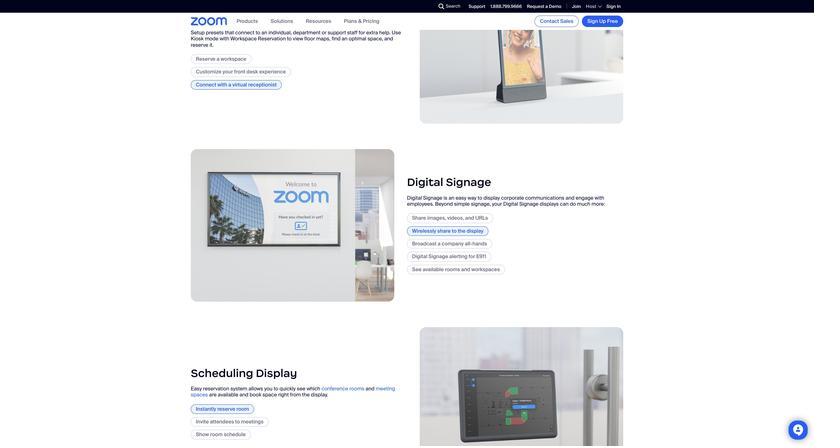 Task type: locate. For each thing, give the bounding box(es) containing it.
with
[[343, 23, 353, 30], [220, 35, 229, 42], [218, 81, 227, 88], [595, 195, 605, 201]]

right
[[278, 392, 289, 399]]

your right in in the top of the page
[[245, 23, 255, 30]]

customize your front desk experience
[[196, 68, 286, 75]]

1 horizontal spatial for
[[469, 253, 475, 260]]

mode
[[205, 35, 219, 42]]

an right is
[[449, 195, 455, 201]]

0 horizontal spatial room
[[210, 432, 223, 438]]

0 vertical spatial kiosk
[[191, 4, 221, 18]]

zoom
[[210, 23, 224, 30]]

signage inside button
[[429, 253, 449, 260]]

for right staff
[[359, 29, 365, 36]]

signage for digital signage alerting for e911
[[429, 253, 449, 260]]

and left 'engage'
[[566, 195, 575, 201]]

available up "instantly reserve room"
[[218, 392, 239, 399]]

solutions
[[271, 18, 293, 25]]

guests
[[289, 23, 305, 30]]

0 vertical spatial reserve
[[191, 42, 208, 48]]

kiosk left mode at the top of the page
[[191, 35, 204, 42]]

rooms down 'digital signage alerting for e911' button on the bottom of the page
[[445, 266, 460, 273]]

signage left is
[[423, 195, 443, 201]]

1 horizontal spatial sign
[[607, 3, 616, 9]]

view
[[293, 35, 303, 42]]

1 vertical spatial rooms
[[350, 386, 365, 392]]

1 horizontal spatial rooms
[[445, 266, 460, 273]]

rooms
[[445, 266, 460, 273], [350, 386, 365, 392]]

beyond
[[435, 201, 453, 208]]

floor plan on an ipad image
[[420, 327, 624, 446]]

connect
[[235, 29, 255, 36]]

plans
[[344, 18, 357, 25]]

e911
[[477, 253, 487, 260]]

book
[[250, 392, 262, 399]]

0 vertical spatial your
[[245, 23, 255, 30]]

0 vertical spatial sign
[[607, 3, 616, 9]]

and down receptionist.
[[385, 35, 393, 42]]

are
[[209, 392, 217, 399]]

to up schedule
[[235, 419, 240, 425]]

the inside button
[[458, 228, 466, 234]]

1 vertical spatial virtual
[[233, 81, 247, 88]]

available inside see available rooms and workspaces button
[[423, 266, 444, 273]]

a for setup a zoom kiosk in your lobby to greet guests and employees with a virtual receptionist. setup presets that connect to an individual, department or support staff for extra help. use kiosk mode with workspace reservation to view floor maps, find an optimal space, and reserve it.
[[206, 23, 209, 30]]

employees
[[316, 23, 342, 30]]

rooms right conference
[[350, 386, 365, 392]]

join link
[[572, 3, 581, 9]]

1 vertical spatial for
[[469, 253, 475, 260]]

1 horizontal spatial room
[[237, 406, 249, 413]]

sign left up
[[588, 18, 599, 25]]

1 vertical spatial the
[[302, 392, 310, 399]]

corporate
[[501, 195, 524, 201]]

products
[[237, 18, 258, 25]]

0 horizontal spatial an
[[262, 29, 267, 36]]

display
[[484, 195, 500, 201], [467, 228, 484, 234]]

0 horizontal spatial reserve
[[191, 42, 208, 48]]

0 vertical spatial display
[[484, 195, 500, 201]]

desk
[[247, 68, 258, 75]]

presets
[[206, 29, 224, 36]]

free
[[608, 18, 618, 25]]

signage up way
[[446, 175, 492, 189]]

zoom logo image
[[191, 17, 227, 25]]

0 vertical spatial the
[[458, 228, 466, 234]]

an inside digital signage is an easy way to display corporate communications and engage with employees. beyond simple signage, your digital signage displays can do much more:
[[449, 195, 455, 201]]

digital signage
[[407, 175, 492, 189]]

wirelessly
[[412, 228, 437, 234]]

the right from
[[302, 392, 310, 399]]

setup a zoom kiosk in your lobby to greet guests and employees with a virtual receptionist. setup presets that connect to an individual, department or support staff for extra help. use kiosk mode with workspace reservation to view floor maps, find an optimal space, and reserve it.
[[191, 23, 402, 48]]

individual,
[[269, 29, 292, 36]]

reserve a workspace button
[[191, 54, 252, 64]]

reserve up invite attendees to meetings at the bottom left
[[217, 406, 235, 413]]

display.
[[311, 392, 328, 399]]

request a demo
[[527, 3, 562, 9]]

1 vertical spatial room
[[210, 432, 223, 438]]

up
[[600, 18, 606, 25]]

reserve a workspace
[[196, 56, 247, 62]]

1 horizontal spatial your
[[245, 23, 255, 30]]

space
[[263, 392, 277, 399]]

you
[[264, 386, 273, 392]]

2 setup from the top
[[191, 29, 205, 36]]

search image
[[439, 4, 445, 9], [439, 4, 445, 9]]

1 vertical spatial sign
[[588, 18, 599, 25]]

1 horizontal spatial virtual
[[358, 23, 372, 30]]

share images, videos, and urls button
[[407, 214, 493, 223]]

a right reserve
[[217, 56, 220, 62]]

and left urls at the top of the page
[[466, 215, 475, 222]]

share images, videos, and urls
[[412, 215, 488, 222]]

your right signage,
[[492, 201, 502, 208]]

0 vertical spatial available
[[423, 266, 444, 273]]

conference rooms link
[[322, 386, 365, 392]]

digital right signage,
[[504, 201, 518, 208]]

room up meetings
[[237, 406, 249, 413]]

0 horizontal spatial sign
[[588, 18, 599, 25]]

1 vertical spatial display
[[467, 228, 484, 234]]

show
[[196, 432, 209, 438]]

for left e911
[[469, 253, 475, 260]]

for
[[359, 29, 365, 36], [469, 253, 475, 260]]

sign left in
[[607, 3, 616, 9]]

reserve inside 'button'
[[217, 406, 235, 413]]

show room schedule button
[[191, 430, 251, 440]]

with left &
[[343, 23, 353, 30]]

rooms inside button
[[445, 266, 460, 273]]

attendees
[[210, 419, 234, 425]]

or
[[322, 29, 327, 36]]

a down "customize your front desk experience" button
[[229, 81, 231, 88]]

to inside digital signage is an easy way to display corporate communications and engage with employees. beyond simple signage, your digital signage displays can do much more:
[[478, 195, 483, 201]]

0 horizontal spatial your
[[223, 68, 233, 75]]

with right connect
[[218, 81, 227, 88]]

to right connect
[[256, 29, 260, 36]]

0 horizontal spatial rooms
[[350, 386, 365, 392]]

schedule
[[224, 432, 246, 438]]

0 vertical spatial rooms
[[445, 266, 460, 273]]

room inside button
[[210, 432, 223, 438]]

2 vertical spatial your
[[492, 201, 502, 208]]

do
[[570, 201, 576, 208]]

sign up free link
[[582, 16, 624, 27]]

a left zoom
[[206, 23, 209, 30]]

2 horizontal spatial your
[[492, 201, 502, 208]]

1 vertical spatial your
[[223, 68, 233, 75]]

sign for sign up free
[[588, 18, 599, 25]]

front
[[234, 68, 246, 75]]

receptionist.
[[373, 23, 402, 30]]

digital up the share
[[407, 195, 422, 201]]

0 horizontal spatial for
[[359, 29, 365, 36]]

invite attendees to meetings button
[[191, 418, 269, 427]]

virtual inside setup a zoom kiosk in your lobby to greet guests and employees with a virtual receptionist. setup presets that connect to an individual, department or support staff for extra help. use kiosk mode with workspace reservation to view floor maps, find an optimal space, and reserve it.
[[358, 23, 372, 30]]

with right 'engage'
[[595, 195, 605, 201]]

1 horizontal spatial reserve
[[217, 406, 235, 413]]

None search field
[[416, 1, 440, 11]]

0 vertical spatial virtual
[[358, 23, 372, 30]]

setup left presets
[[191, 23, 205, 30]]

signage down broadcast a company all-hands button
[[429, 253, 449, 260]]

much
[[578, 201, 591, 208]]

0 vertical spatial for
[[359, 29, 365, 36]]

find
[[332, 35, 341, 42]]

1 vertical spatial available
[[218, 392, 239, 399]]

setup left mode at the top of the page
[[191, 29, 205, 36]]

digital signage alerting for e911 button
[[407, 252, 492, 262]]

0 horizontal spatial virtual
[[233, 81, 247, 88]]

a left company
[[438, 241, 441, 247]]

0 vertical spatial room
[[237, 406, 249, 413]]

to right you
[[274, 386, 279, 392]]

see
[[412, 266, 422, 273]]

available right see
[[423, 266, 444, 273]]

the down videos, on the top
[[458, 228, 466, 234]]

that
[[225, 29, 234, 36]]

sign
[[607, 3, 616, 9], [588, 18, 599, 25]]

2 horizontal spatial an
[[449, 195, 455, 201]]

1 horizontal spatial available
[[423, 266, 444, 273]]

plans & pricing link
[[344, 18, 380, 25]]

greet
[[275, 23, 288, 30]]

room right show
[[210, 432, 223, 438]]

display up hands
[[467, 228, 484, 234]]

an left individual, in the left of the page
[[262, 29, 267, 36]]

a
[[546, 3, 548, 9], [206, 23, 209, 30], [354, 23, 357, 30], [217, 56, 220, 62], [229, 81, 231, 88], [438, 241, 441, 247]]

sales
[[561, 18, 574, 25]]

host button
[[586, 3, 602, 9]]

can
[[560, 201, 569, 208]]

department
[[293, 29, 321, 36]]

digital up employees.
[[407, 175, 444, 189]]

display right way
[[484, 195, 500, 201]]

kiosk up zoom
[[191, 4, 221, 18]]

workspaces
[[472, 266, 500, 273]]

available inside scheduling display element
[[218, 392, 239, 399]]

kiosk left in in the top of the page
[[225, 23, 238, 30]]

an right find
[[342, 35, 348, 42]]

display inside button
[[467, 228, 484, 234]]

a for request a demo
[[546, 3, 548, 9]]

customize
[[196, 68, 222, 75]]

a inside button
[[438, 241, 441, 247]]

1 horizontal spatial the
[[458, 228, 466, 234]]

a left demo
[[546, 3, 548, 9]]

digital up see
[[412, 253, 428, 260]]

1 vertical spatial reserve
[[217, 406, 235, 413]]

a left &
[[354, 23, 357, 30]]

sign in
[[607, 3, 621, 9]]

your left the front
[[223, 68, 233, 75]]

to right way
[[478, 195, 483, 201]]

0 horizontal spatial the
[[302, 392, 310, 399]]

reserve left 'it.'
[[191, 42, 208, 48]]

lobby
[[256, 23, 268, 30]]

digital inside button
[[412, 253, 428, 260]]

0 horizontal spatial available
[[218, 392, 239, 399]]

wirelessly share to the display button
[[407, 226, 489, 236]]

with right mode at the top of the page
[[220, 35, 229, 42]]

the inside scheduling display element
[[302, 392, 310, 399]]

scheduling display
[[191, 367, 297, 381]]

search
[[446, 3, 461, 9]]



Task type: describe. For each thing, give the bounding box(es) containing it.
easy reservation system allows you to quickly see which conference rooms and
[[191, 386, 376, 392]]

instantly reserve room button
[[191, 405, 254, 414]]

receptionist
[[248, 81, 277, 88]]

show room schedule
[[196, 432, 246, 438]]

digital signage element
[[191, 149, 624, 302]]

customize your front desk experience button
[[191, 67, 291, 77]]

to right share
[[452, 228, 457, 234]]

engage
[[576, 195, 594, 201]]

in
[[617, 3, 621, 9]]

meeting spaces link
[[191, 386, 395, 399]]

meeting spaces
[[191, 386, 395, 399]]

digital for digital signage
[[407, 175, 444, 189]]

optimal
[[349, 35, 367, 42]]

contact sales link
[[535, 16, 579, 27]]

support
[[328, 29, 346, 36]]

broadcast
[[412, 241, 437, 247]]

sign up free
[[588, 18, 618, 25]]

system
[[231, 386, 248, 392]]

meeting
[[376, 386, 395, 392]]

way
[[468, 195, 477, 201]]

virtual inside button
[[233, 81, 247, 88]]

plans & pricing
[[344, 18, 380, 25]]

and up 'floor'
[[306, 23, 315, 30]]

reserve inside setup a zoom kiosk in your lobby to greet guests and employees with a virtual receptionist. setup presets that connect to an individual, department or support staff for extra help. use kiosk mode with workspace reservation to view floor maps, find an optimal space, and reserve it.
[[191, 42, 208, 48]]

solutions button
[[271, 18, 293, 25]]

sign in link
[[607, 3, 621, 9]]

reservation
[[203, 386, 229, 392]]

workspace
[[231, 35, 257, 42]]

signage left displays
[[520, 201, 539, 208]]

displays
[[540, 201, 559, 208]]

scheduling
[[191, 367, 253, 381]]

digital for digital signage alerting for e911
[[412, 253, 428, 260]]

are available and book space right from the display.
[[208, 392, 328, 399]]

signage for digital signage
[[446, 175, 492, 189]]

digital for digital signage is an easy way to display corporate communications and engage with employees. beyond simple signage, your digital signage displays can do much more:
[[407, 195, 422, 201]]

broadcast a company all-hands button
[[407, 239, 493, 249]]

to left view
[[287, 35, 292, 42]]

is
[[444, 195, 448, 201]]

meetings
[[241, 419, 264, 425]]

simple
[[454, 201, 470, 208]]

digital kiosk woman's face image
[[420, 0, 624, 124]]

digital signage is an easy way to display corporate communications and engage with employees. beyond simple signage, your digital signage displays can do much more:
[[407, 195, 606, 208]]

products button
[[237, 18, 258, 25]]

your inside digital signage is an easy way to display corporate communications and engage with employees. beyond simple signage, your digital signage displays can do much more:
[[492, 201, 502, 208]]

quickly
[[280, 386, 296, 392]]

and down alerting
[[462, 266, 471, 273]]

with inside button
[[218, 81, 227, 88]]

hands
[[473, 241, 488, 247]]

invite attendees to meetings
[[196, 419, 264, 425]]

invite
[[196, 419, 209, 425]]

&
[[358, 18, 362, 25]]

connect with a virtual receptionist button
[[191, 80, 282, 90]]

help.
[[379, 29, 391, 36]]

display inside digital signage is an easy way to display corporate communications and engage with employees. beyond simple signage, your digital signage displays can do much more:
[[484, 195, 500, 201]]

demo
[[549, 3, 562, 9]]

reservation
[[258, 35, 286, 42]]

room inside 'button'
[[237, 406, 249, 413]]

for inside 'digital signage alerting for e911' button
[[469, 253, 475, 260]]

resources
[[306, 18, 331, 25]]

request a demo link
[[527, 3, 562, 9]]

available for are
[[218, 392, 239, 399]]

to left greet
[[270, 23, 274, 30]]

contact
[[540, 18, 559, 25]]

1 horizontal spatial an
[[342, 35, 348, 42]]

wirelessly share to the display
[[412, 228, 484, 234]]

sign for sign in
[[607, 3, 616, 9]]

see
[[297, 386, 306, 392]]

staff
[[347, 29, 358, 36]]

extra
[[367, 29, 378, 36]]

easy
[[456, 195, 467, 201]]

a for broadcast a company all-hands
[[438, 241, 441, 247]]

easy
[[191, 386, 202, 392]]

pricing
[[363, 18, 380, 25]]

from
[[290, 392, 301, 399]]

in
[[239, 23, 243, 30]]

broadcast a company all-hands
[[412, 241, 488, 247]]

with inside digital signage is an easy way to display corporate communications and engage with employees. beyond simple signage, your digital signage displays can do much more:
[[595, 195, 605, 201]]

workspace
[[221, 56, 247, 62]]

and inside digital signage is an easy way to display corporate communications and engage with employees. beyond simple signage, your digital signage displays can do much more:
[[566, 195, 575, 201]]

welcome to zoom image
[[191, 149, 395, 302]]

signage for digital signage is an easy way to display corporate communications and engage with employees. beyond simple signage, your digital signage displays can do much more:
[[423, 195, 443, 201]]

communications
[[526, 195, 565, 201]]

more:
[[592, 201, 606, 208]]

1 vertical spatial kiosk
[[225, 23, 238, 30]]

a for reserve a workspace
[[217, 56, 220, 62]]

your inside button
[[223, 68, 233, 75]]

experience
[[259, 68, 286, 75]]

support
[[469, 3, 486, 9]]

2 vertical spatial kiosk
[[191, 35, 204, 42]]

kiosk element
[[191, 0, 624, 124]]

and left meeting in the left bottom of the page
[[366, 386, 375, 392]]

available for see
[[423, 266, 444, 273]]

share
[[412, 215, 426, 222]]

scheduling display element
[[191, 327, 624, 446]]

request
[[527, 3, 545, 9]]

contact sales
[[540, 18, 574, 25]]

1 setup from the top
[[191, 23, 205, 30]]

instantly
[[196, 406, 216, 413]]

see available rooms and workspaces
[[412, 266, 500, 273]]

see available rooms and workspaces button
[[407, 265, 505, 275]]

for inside setup a zoom kiosk in your lobby to greet guests and employees with a virtual receptionist. setup presets that connect to an individual, department or support staff for extra help. use kiosk mode with workspace reservation to view floor maps, find an optimal space, and reserve it.
[[359, 29, 365, 36]]

and left book
[[240, 392, 249, 399]]

videos,
[[448, 215, 464, 222]]

images,
[[428, 215, 446, 222]]

space,
[[368, 35, 383, 42]]

company
[[442, 241, 464, 247]]

rooms inside scheduling display element
[[350, 386, 365, 392]]

connect
[[196, 81, 216, 88]]

use
[[392, 29, 401, 36]]

host
[[586, 3, 597, 9]]

reserve
[[196, 56, 216, 62]]

your inside setup a zoom kiosk in your lobby to greet guests and employees with a virtual receptionist. setup presets that connect to an individual, department or support staff for extra help. use kiosk mode with workspace reservation to view floor maps, find an optimal space, and reserve it.
[[245, 23, 255, 30]]

maps,
[[316, 35, 331, 42]]



Task type: vqa. For each thing, say whether or not it's contained in the screenshot.
billing
no



